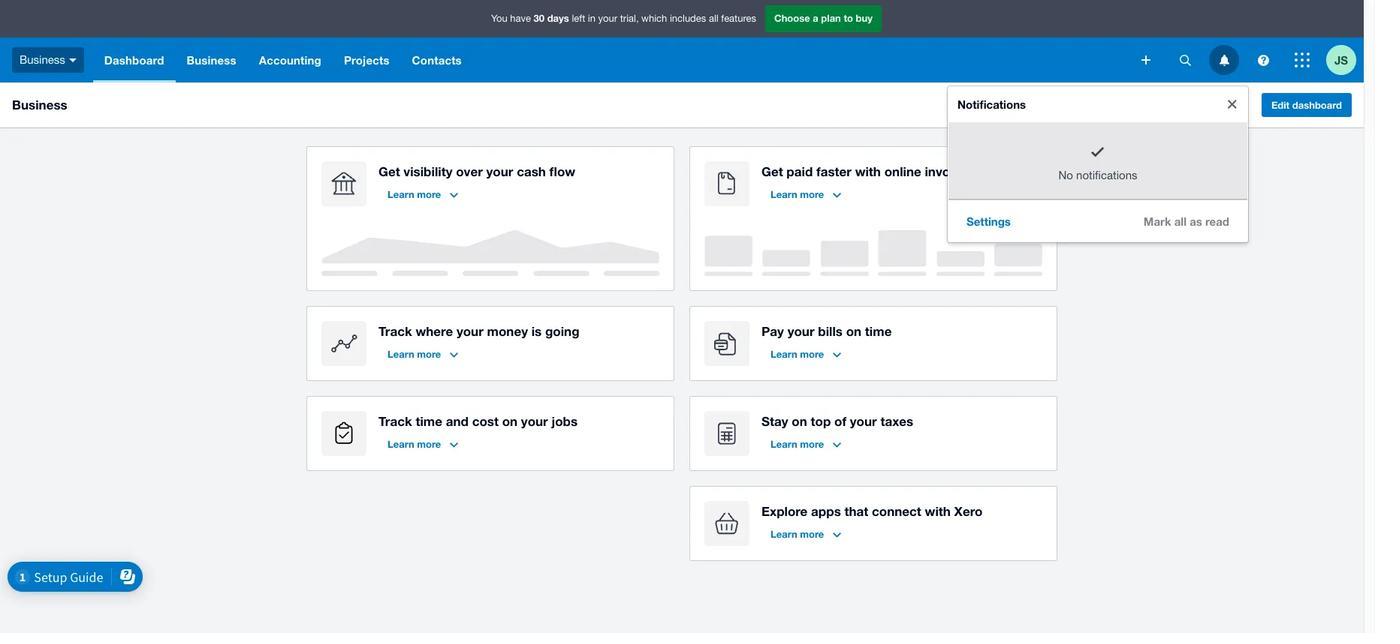 Task type: describe. For each thing, give the bounding box(es) containing it.
of
[[835, 414, 847, 430]]

stay on top of your taxes
[[762, 414, 914, 430]]

your left jobs
[[521, 414, 548, 430]]

1 horizontal spatial svg image
[[1219, 54, 1229, 66]]

xero
[[954, 504, 983, 520]]

that
[[845, 504, 869, 520]]

projects
[[344, 53, 390, 67]]

cash
[[517, 164, 546, 180]]

all inside button
[[1175, 214, 1187, 228]]

get paid faster with online invoices
[[762, 164, 975, 180]]

learn for apps
[[771, 529, 797, 541]]

your right over
[[486, 164, 513, 180]]

your right of
[[850, 414, 877, 430]]

1 horizontal spatial svg image
[[1180, 54, 1191, 66]]

in
[[588, 13, 596, 24]]

flow
[[550, 164, 576, 180]]

connect
[[872, 504, 922, 520]]

projects icon image
[[321, 412, 367, 457]]

projects button
[[333, 38, 401, 83]]

accounting
[[259, 53, 321, 67]]

business inside popup button
[[20, 53, 65, 66]]

learn more button for time
[[379, 433, 467, 457]]

bills
[[818, 324, 843, 340]]

faster
[[816, 164, 852, 180]]

more for paid
[[800, 189, 824, 201]]

explore apps that connect with xero
[[762, 504, 983, 520]]

learn more button for apps
[[762, 523, 850, 547]]

choose a plan to buy
[[774, 12, 873, 24]]

learn more button for visibility
[[379, 183, 467, 207]]

invoices preview bar graph image
[[705, 231, 1043, 276]]

2 horizontal spatial svg image
[[1258, 54, 1269, 66]]

top
[[811, 414, 831, 430]]

contacts button
[[401, 38, 473, 83]]

a
[[813, 12, 819, 24]]

no
[[1059, 169, 1073, 182]]

more for where
[[417, 349, 441, 361]]

learn more for on
[[771, 439, 824, 451]]

banking icon image
[[321, 161, 367, 207]]

track money icon image
[[321, 321, 367, 367]]

get for get visibility over your cash flow
[[379, 164, 400, 180]]

get visibility over your cash flow
[[379, 164, 576, 180]]

dashboard
[[1293, 99, 1342, 111]]

js
[[1335, 53, 1348, 66]]

trial,
[[620, 13, 639, 24]]

left
[[572, 13, 585, 24]]

contacts
[[412, 53, 462, 67]]

track for track where your money is going
[[379, 324, 412, 340]]

learn more for where
[[388, 349, 441, 361]]

settings button
[[955, 206, 1023, 236]]

all inside you have 30 days left in your trial, which includes all features
[[709, 13, 719, 24]]

mark all as read
[[1144, 214, 1230, 228]]

learn for your
[[771, 349, 797, 361]]

stay
[[762, 414, 788, 430]]

learn more for time
[[388, 439, 441, 451]]

learn for visibility
[[388, 189, 414, 201]]

dashboard link
[[93, 38, 175, 83]]

learn more for apps
[[771, 529, 824, 541]]

more for your
[[800, 349, 824, 361]]

learn more button for where
[[379, 343, 467, 367]]

notifications
[[1076, 169, 1138, 182]]

2 horizontal spatial svg image
[[1295, 53, 1310, 68]]

edit dashboard
[[1272, 99, 1342, 111]]

add-ons icon image
[[705, 502, 750, 547]]

money
[[487, 324, 528, 340]]

going
[[545, 324, 580, 340]]

banner containing js
[[0, 0, 1364, 242]]

business button
[[0, 38, 93, 83]]

learn for time
[[388, 439, 414, 451]]

2 horizontal spatial on
[[846, 324, 862, 340]]

more for time
[[417, 439, 441, 451]]

0 horizontal spatial svg image
[[1142, 56, 1151, 65]]

taxes
[[881, 414, 914, 430]]

to
[[844, 12, 853, 24]]

track time and cost on your jobs
[[379, 414, 578, 430]]



Task type: vqa. For each thing, say whether or not it's contained in the screenshot.
the leftmost Import
no



Task type: locate. For each thing, give the bounding box(es) containing it.
learn more button
[[379, 183, 467, 207], [762, 183, 850, 207], [379, 343, 467, 367], [762, 343, 850, 367], [379, 433, 467, 457], [762, 433, 850, 457], [762, 523, 850, 547]]

1 horizontal spatial get
[[762, 164, 783, 180]]

learn more down explore
[[771, 529, 824, 541]]

on right cost
[[502, 414, 518, 430]]

over
[[456, 164, 483, 180]]

your inside you have 30 days left in your trial, which includes all features
[[598, 13, 618, 24]]

1 get from the left
[[379, 164, 400, 180]]

navigation
[[93, 38, 1131, 83]]

learn more button down apps
[[762, 523, 850, 547]]

learn
[[388, 189, 414, 201], [771, 189, 797, 201], [388, 349, 414, 361], [771, 349, 797, 361], [388, 439, 414, 451], [771, 439, 797, 451], [771, 529, 797, 541]]

accounting button
[[248, 38, 333, 83]]

get left visibility
[[379, 164, 400, 180]]

your right "in"
[[598, 13, 618, 24]]

learn for on
[[771, 439, 797, 451]]

0 vertical spatial time
[[865, 324, 892, 340]]

svg image
[[1295, 53, 1310, 68], [1219, 54, 1229, 66], [1142, 56, 1151, 65]]

you
[[491, 13, 508, 24]]

explore
[[762, 504, 808, 520]]

more down "track time and cost on your jobs"
[[417, 439, 441, 451]]

1 track from the top
[[379, 324, 412, 340]]

pay
[[762, 324, 784, 340]]

all
[[709, 13, 719, 24], [1175, 214, 1187, 228]]

learn more button down pay your bills on time
[[762, 343, 850, 367]]

learn down paid
[[771, 189, 797, 201]]

business button
[[175, 38, 248, 83]]

learn more down "track time and cost on your jobs"
[[388, 439, 441, 451]]

more
[[417, 189, 441, 201], [800, 189, 824, 201], [417, 349, 441, 361], [800, 349, 824, 361], [417, 439, 441, 451], [800, 439, 824, 451], [800, 529, 824, 541]]

buy
[[856, 12, 873, 24]]

your right pay
[[788, 324, 815, 340]]

track where your money is going
[[379, 324, 580, 340]]

business inside dropdown button
[[187, 53, 236, 67]]

days
[[547, 12, 569, 24]]

learn down stay
[[771, 439, 797, 451]]

and
[[446, 414, 469, 430]]

1 horizontal spatial time
[[865, 324, 892, 340]]

learn for where
[[388, 349, 414, 361]]

learn more button down top
[[762, 433, 850, 457]]

track left "where"
[[379, 324, 412, 340]]

1 vertical spatial with
[[925, 504, 951, 520]]

learn more for paid
[[771, 189, 824, 201]]

svg image
[[1180, 54, 1191, 66], [1258, 54, 1269, 66], [69, 58, 76, 62]]

learn right projects icon
[[388, 439, 414, 451]]

pay your bills on time
[[762, 324, 892, 340]]

learn down pay
[[771, 349, 797, 361]]

invoices icon image
[[705, 161, 750, 207]]

0 horizontal spatial with
[[855, 164, 881, 180]]

more down paid
[[800, 189, 824, 201]]

get
[[379, 164, 400, 180], [762, 164, 783, 180]]

have
[[510, 13, 531, 24]]

edit
[[1272, 99, 1290, 111]]

learn more down pay
[[771, 349, 824, 361]]

learn more down visibility
[[388, 189, 441, 201]]

jobs
[[552, 414, 578, 430]]

track
[[379, 324, 412, 340], [379, 414, 412, 430]]

dashboard
[[104, 53, 164, 67]]

banking preview line graph image
[[321, 231, 659, 276]]

learn more button down "where"
[[379, 343, 467, 367]]

with left xero
[[925, 504, 951, 520]]

learn down explore
[[771, 529, 797, 541]]

group inside banner
[[948, 86, 1248, 242]]

your
[[598, 13, 618, 24], [486, 164, 513, 180], [457, 324, 484, 340], [788, 324, 815, 340], [521, 414, 548, 430], [850, 414, 877, 430]]

edit dashboard button
[[1262, 93, 1352, 117]]

invoices
[[925, 164, 975, 180]]

cost
[[472, 414, 499, 430]]

0 horizontal spatial get
[[379, 164, 400, 180]]

1 horizontal spatial all
[[1175, 214, 1187, 228]]

more down apps
[[800, 529, 824, 541]]

0 horizontal spatial all
[[709, 13, 719, 24]]

learn more button for your
[[762, 343, 850, 367]]

no notifications
[[1059, 169, 1138, 182]]

apps
[[811, 504, 841, 520]]

get for get paid faster with online invoices
[[762, 164, 783, 180]]

learn more button for on
[[762, 433, 850, 457]]

on
[[846, 324, 862, 340], [502, 414, 518, 430], [792, 414, 807, 430]]

choose
[[774, 12, 810, 24]]

more down pay your bills on time
[[800, 349, 824, 361]]

learn more button down paid
[[762, 183, 850, 207]]

learn more down paid
[[771, 189, 824, 201]]

time right bills
[[865, 324, 892, 340]]

includes
[[670, 13, 706, 24]]

1 horizontal spatial with
[[925, 504, 951, 520]]

mark
[[1144, 214, 1171, 228]]

plan
[[821, 12, 841, 24]]

all left the features
[[709, 13, 719, 24]]

your right "where"
[[457, 324, 484, 340]]

1 horizontal spatial on
[[792, 414, 807, 430]]

learn more
[[388, 189, 441, 201], [771, 189, 824, 201], [388, 349, 441, 361], [771, 349, 824, 361], [388, 439, 441, 451], [771, 439, 824, 451], [771, 529, 824, 541]]

learn for paid
[[771, 189, 797, 201]]

30
[[534, 12, 545, 24]]

is
[[532, 324, 542, 340]]

more down top
[[800, 439, 824, 451]]

learn more for your
[[771, 349, 824, 361]]

paid
[[787, 164, 813, 180]]

1 vertical spatial all
[[1175, 214, 1187, 228]]

learn down visibility
[[388, 189, 414, 201]]

bills icon image
[[705, 321, 750, 367]]

with
[[855, 164, 881, 180], [925, 504, 951, 520]]

features
[[721, 13, 756, 24]]

svg image inside business popup button
[[69, 58, 76, 62]]

navigation containing dashboard
[[93, 38, 1131, 83]]

group
[[948, 86, 1248, 242]]

online
[[885, 164, 921, 180]]

track for track time and cost on your jobs
[[379, 414, 412, 430]]

0 horizontal spatial svg image
[[69, 58, 76, 62]]

learn more button down "and"
[[379, 433, 467, 457]]

0 horizontal spatial time
[[416, 414, 442, 430]]

learn more for visibility
[[388, 189, 441, 201]]

learn more down "where"
[[388, 349, 441, 361]]

with right faster
[[855, 164, 881, 180]]

more down "where"
[[417, 349, 441, 361]]

0 vertical spatial track
[[379, 324, 412, 340]]

more for visibility
[[417, 189, 441, 201]]

read
[[1206, 214, 1230, 228]]

mark all as read button
[[1132, 206, 1242, 236]]

visibility
[[404, 164, 453, 180]]

settings
[[967, 214, 1011, 228]]

time
[[865, 324, 892, 340], [416, 414, 442, 430]]

0 vertical spatial with
[[855, 164, 881, 180]]

taxes icon image
[[705, 412, 750, 457]]

which
[[642, 13, 667, 24]]

business
[[20, 53, 65, 66], [187, 53, 236, 67], [12, 97, 67, 113]]

track right projects icon
[[379, 414, 412, 430]]

notifications
[[958, 98, 1026, 111]]

more for on
[[800, 439, 824, 451]]

on right bills
[[846, 324, 862, 340]]

you have 30 days left in your trial, which includes all features
[[491, 12, 756, 24]]

as
[[1190, 214, 1202, 228]]

learn more button for paid
[[762, 183, 850, 207]]

group containing notifications
[[948, 86, 1248, 242]]

1 vertical spatial track
[[379, 414, 412, 430]]

all left as
[[1175, 214, 1187, 228]]

where
[[416, 324, 453, 340]]

0 horizontal spatial on
[[502, 414, 518, 430]]

0 vertical spatial all
[[709, 13, 719, 24]]

time left "and"
[[416, 414, 442, 430]]

more down visibility
[[417, 189, 441, 201]]

learn more button down visibility
[[379, 183, 467, 207]]

more for apps
[[800, 529, 824, 541]]

banner
[[0, 0, 1364, 242]]

learn more down stay
[[771, 439, 824, 451]]

get left paid
[[762, 164, 783, 180]]

2 get from the left
[[762, 164, 783, 180]]

learn right track money icon
[[388, 349, 414, 361]]

js button
[[1326, 38, 1364, 83]]

1 vertical spatial time
[[416, 414, 442, 430]]

on left top
[[792, 414, 807, 430]]

2 track from the top
[[379, 414, 412, 430]]



